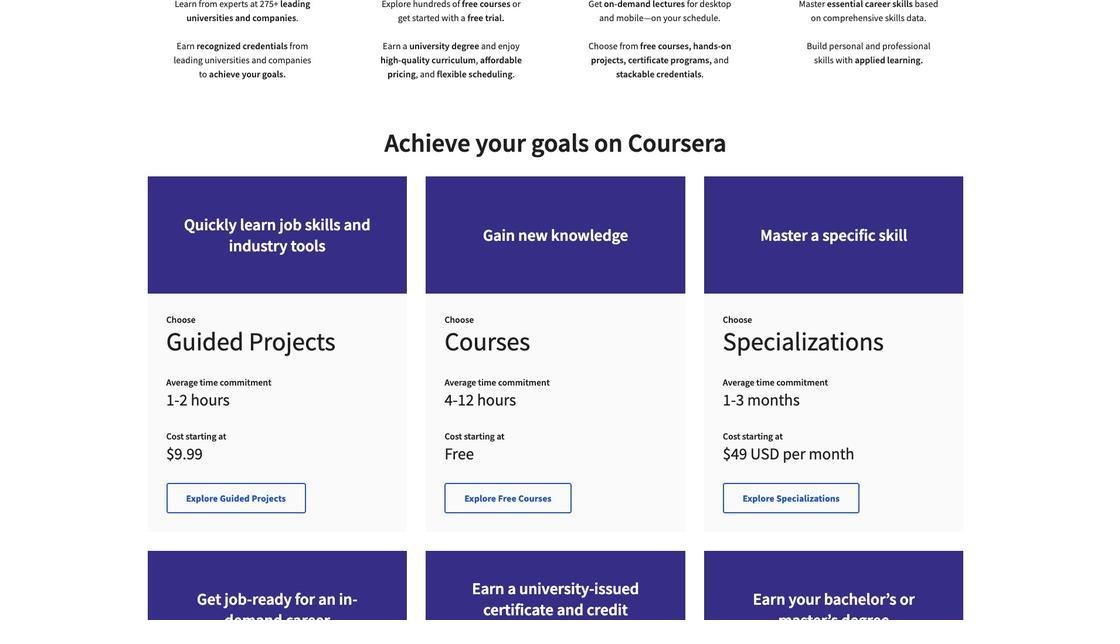 Task type: describe. For each thing, give the bounding box(es) containing it.
time for courses
[[478, 377, 496, 388]]

mobile—on
[[616, 12, 661, 23]]

demand
[[224, 610, 283, 620]]

university-
[[519, 578, 594, 599]]

recognized
[[197, 40, 241, 52]]

or inside earn your bachelor's or master's degree
[[900, 589, 915, 610]]

certificate inside earn a university-issued certificate and credi
[[483, 599, 554, 620]]

achieve your goals on coursera
[[385, 127, 727, 159]]

high-
[[381, 54, 401, 66]]

from inside from leading universities and companies to
[[290, 40, 308, 52]]

industry
[[229, 235, 287, 256]]

curriculum
[[432, 54, 476, 66]]

leading universities and companies
[[186, 0, 310, 23]]

2
[[179, 390, 187, 411]]

and inside for desktop and mobile—on your schedule.
[[599, 12, 614, 23]]

guided for explore guided projects
[[220, 493, 250, 505]]

desktop
[[700, 0, 731, 9]]

in-
[[339, 589, 358, 610]]

a for master a specific skill
[[811, 225, 819, 246]]

get job-ready for an in- demand career
[[197, 589, 358, 620]]

average for courses
[[445, 377, 476, 388]]

average time commitment 1-2 hours
[[166, 377, 271, 411]]

2 from from the left
[[620, 40, 638, 52]]

a inside or get started with a
[[461, 12, 466, 23]]

coursera
[[628, 127, 727, 159]]

earn for earn a university-issued certificate and credi
[[472, 578, 504, 599]]

choose specializations
[[723, 314, 884, 358]]

choose for from
[[588, 40, 618, 52]]

0 horizontal spatial .
[[296, 12, 298, 23]]

1- for guided
[[166, 390, 179, 411]]

cost starting at free
[[445, 431, 505, 465]]

explore guided projects
[[186, 493, 286, 505]]

average for guided projects
[[166, 377, 198, 388]]

$49
[[723, 444, 747, 465]]

bachelor's
[[824, 589, 897, 610]]

skill
[[879, 225, 907, 246]]

free courses, hands-on projects, certificate programs,
[[591, 40, 731, 66]]

achieve
[[209, 68, 240, 80]]

0 horizontal spatial ,
[[416, 68, 418, 80]]

for desktop and mobile—on your schedule.
[[599, 0, 731, 23]]

get
[[398, 12, 410, 23]]

explore free courses
[[464, 493, 552, 505]]

build personal and professional skills with
[[807, 40, 931, 66]]

0 vertical spatial courses
[[445, 326, 530, 358]]

courses inside explore free courses button
[[518, 493, 552, 505]]

choose for specializations
[[723, 314, 752, 326]]

applied learning.
[[855, 54, 923, 66]]

1- for specializations
[[723, 390, 736, 411]]

get
[[197, 589, 221, 610]]

ready
[[252, 589, 292, 610]]

professional
[[882, 40, 931, 52]]

tools
[[291, 235, 326, 256]]

choose from
[[588, 40, 640, 52]]

schedule.
[[683, 12, 721, 23]]

earn for earn your bachelor's or master's degree
[[753, 589, 785, 610]]

pricing
[[388, 68, 416, 80]]

free for trial.
[[467, 12, 483, 23]]

an
[[318, 589, 336, 610]]

choose guided projects
[[166, 314, 335, 358]]

and inside leading universities and companies
[[235, 12, 251, 23]]

a for earn a university degree and enjoy high-quality curriculum ,
[[403, 40, 407, 52]]

choose for courses
[[445, 314, 474, 326]]

starting for courses
[[464, 431, 495, 442]]

based on comprehensive skills data.
[[811, 0, 938, 23]]

explore guided projects link
[[166, 483, 306, 514]]

quality
[[401, 54, 430, 66]]

commitment for specializations
[[776, 377, 828, 388]]

, and flexible scheduling .
[[416, 68, 515, 80]]

earn for earn recognized credentials
[[177, 40, 195, 52]]

average for specializations
[[723, 377, 755, 388]]

12
[[458, 390, 474, 411]]

knowledge
[[551, 225, 628, 246]]

affordable pricing
[[388, 54, 522, 80]]

build
[[807, 40, 827, 52]]

career
[[286, 610, 330, 620]]

leading inside from leading universities and companies to
[[174, 54, 203, 66]]

job
[[279, 214, 302, 235]]

quickly
[[184, 214, 237, 235]]

time for specializations
[[756, 377, 775, 388]]

skills for and
[[305, 214, 341, 235]]

specializations for explore specializations
[[776, 493, 840, 505]]

and inside and stackable credentials .
[[714, 54, 729, 66]]

time for guided
[[200, 377, 218, 388]]

projects for explore guided projects
[[252, 493, 286, 505]]

companies inside leading universities and companies
[[252, 12, 296, 23]]

earn a university-issued certificate and credi
[[472, 578, 639, 620]]

earn a university degree and enjoy high-quality curriculum ,
[[381, 40, 520, 66]]

free inside cost starting at free
[[445, 444, 474, 465]]

at for courses
[[497, 431, 505, 442]]

choose courses
[[445, 314, 530, 358]]

learning.
[[887, 54, 923, 66]]

credentials for recognized
[[243, 40, 288, 52]]

data.
[[907, 12, 926, 23]]

learn
[[240, 214, 276, 235]]

specific
[[822, 225, 876, 246]]

achieve
[[385, 127, 470, 159]]

free for courses,
[[640, 40, 656, 52]]

and inside build personal and professional skills with
[[865, 40, 880, 52]]

your for achieve your goals.
[[242, 68, 260, 80]]

cost for courses
[[445, 431, 462, 442]]

and stackable credentials .
[[616, 54, 729, 80]]

$9.99
[[166, 444, 203, 465]]

your inside for desktop and mobile—on your schedule.
[[663, 12, 681, 23]]

months
[[747, 390, 800, 411]]

earn for earn a university degree and enjoy high-quality curriculum ,
[[383, 40, 401, 52]]

hours for courses
[[477, 390, 516, 411]]

commitment for courses
[[498, 377, 550, 388]]

on for free courses, hands-on projects, certificate programs,
[[721, 40, 731, 52]]

comprehensive
[[823, 12, 883, 23]]

explore for specializations
[[743, 493, 775, 505]]

applied
[[855, 54, 885, 66]]

average time commitment 4-12 hours
[[445, 377, 550, 411]]

achieve your goals.
[[209, 68, 286, 80]]

master
[[760, 225, 808, 246]]

trial.
[[485, 12, 504, 23]]

job-
[[224, 589, 252, 610]]

explore free courses link
[[445, 483, 572, 514]]



Task type: locate. For each thing, give the bounding box(es) containing it.
degree inside the earn a university degree and enjoy high-quality curriculum ,
[[451, 40, 479, 52]]

credentials for stackable
[[656, 68, 701, 80]]

1 at from the left
[[218, 431, 226, 442]]

1 vertical spatial companies
[[268, 54, 311, 66]]

1 horizontal spatial explore
[[464, 493, 496, 505]]

3 explore from the left
[[743, 493, 775, 505]]

earn inside earn a university-issued certificate and credi
[[472, 578, 504, 599]]

universities inside from leading universities and companies to
[[205, 54, 250, 66]]

0 horizontal spatial for
[[295, 589, 315, 610]]

and down quality
[[420, 68, 435, 80]]

a left free trial. at the top left of page
[[461, 12, 466, 23]]

2 horizontal spatial time
[[756, 377, 775, 388]]

3 average from the left
[[723, 377, 755, 388]]

choose inside choose specializations
[[723, 314, 752, 326]]

0 horizontal spatial starting
[[186, 431, 216, 442]]

0 horizontal spatial time
[[200, 377, 218, 388]]

1- inside average time commitment 1-3 months
[[723, 390, 736, 411]]

on for achieve your goals on coursera
[[594, 127, 623, 159]]

free left the trial.
[[467, 12, 483, 23]]

credentials down programs,
[[656, 68, 701, 80]]

gain
[[483, 225, 515, 246]]

0 vertical spatial on
[[811, 12, 821, 23]]

quickly learn job skills and industry tools
[[184, 214, 371, 256]]

for up the schedule.
[[687, 0, 698, 9]]

projects,
[[591, 54, 626, 66]]

on down desktop
[[721, 40, 731, 52]]

affordable
[[480, 54, 522, 66]]

2 horizontal spatial commitment
[[776, 377, 828, 388]]

earn inside earn your bachelor's or master's degree
[[753, 589, 785, 610]]

0 horizontal spatial cost
[[166, 431, 184, 442]]

enjoy
[[498, 40, 520, 52]]

for inside for desktop and mobile—on your schedule.
[[687, 0, 698, 9]]

at
[[218, 431, 226, 442], [497, 431, 505, 442], [775, 431, 783, 442]]

and up affordable
[[481, 40, 496, 52]]

courses
[[445, 326, 530, 358], [518, 493, 552, 505]]

1 vertical spatial universities
[[205, 54, 250, 66]]

or right bachelor's
[[900, 589, 915, 610]]

universities
[[186, 12, 233, 23], [205, 54, 250, 66]]

0 horizontal spatial with
[[442, 12, 459, 23]]

1 commitment from the left
[[220, 377, 271, 388]]

from
[[290, 40, 308, 52], [620, 40, 638, 52]]

,
[[476, 54, 478, 66], [416, 68, 418, 80]]

free inside free courses, hands-on projects, certificate programs,
[[640, 40, 656, 52]]

and up the applied
[[865, 40, 880, 52]]

skills for data.
[[885, 12, 905, 23]]

3 cost from the left
[[723, 431, 740, 442]]

free trial.
[[467, 12, 504, 23]]

a left university-
[[508, 578, 516, 599]]

hours for guided
[[191, 390, 230, 411]]

issued
[[594, 578, 639, 599]]

1 vertical spatial projects
[[252, 493, 286, 505]]

degree up curriculum
[[451, 40, 479, 52]]

cost up $9.99
[[166, 431, 184, 442]]

1 horizontal spatial free
[[640, 40, 656, 52]]

and up "achieve your goals."
[[252, 54, 267, 66]]

started
[[412, 12, 440, 23]]

commitment inside average time commitment 1-3 months
[[776, 377, 828, 388]]

on inside free courses, hands-on projects, certificate programs,
[[721, 40, 731, 52]]

0 vertical spatial specializations
[[723, 326, 884, 358]]

2 hours from the left
[[477, 390, 516, 411]]

your inside earn your bachelor's or master's degree
[[789, 589, 821, 610]]

earn inside the earn a university degree and enjoy high-quality curriculum ,
[[383, 40, 401, 52]]

1 horizontal spatial free
[[498, 493, 516, 505]]

2 horizontal spatial .
[[701, 68, 704, 80]]

3 at from the left
[[775, 431, 783, 442]]

2 1- from the left
[[723, 390, 736, 411]]

starting inside cost starting at free
[[464, 431, 495, 442]]

per
[[783, 444, 806, 465]]

2 horizontal spatial on
[[811, 12, 821, 23]]

projects for choose guided projects
[[249, 326, 335, 358]]

0 vertical spatial free
[[445, 444, 474, 465]]

1 horizontal spatial leading
[[280, 0, 310, 9]]

hours right the 12
[[477, 390, 516, 411]]

2 at from the left
[[497, 431, 505, 442]]

free inside button
[[498, 493, 516, 505]]

explore for guided projects
[[186, 493, 218, 505]]

0 horizontal spatial hours
[[191, 390, 230, 411]]

and up earn recognized credentials
[[235, 12, 251, 23]]

usd
[[750, 444, 780, 465]]

1 horizontal spatial with
[[836, 54, 853, 66]]

1 horizontal spatial certificate
[[628, 54, 669, 66]]

certificate inside free courses, hands-on projects, certificate programs,
[[628, 54, 669, 66]]

new
[[518, 225, 548, 246]]

1 horizontal spatial starting
[[464, 431, 495, 442]]

explore inside explore free courses button
[[464, 493, 496, 505]]

guided inside button
[[220, 493, 250, 505]]

on right goals
[[594, 127, 623, 159]]

1 horizontal spatial .
[[513, 68, 515, 80]]

1 vertical spatial on
[[721, 40, 731, 52]]

1 vertical spatial leading
[[174, 54, 203, 66]]

cost for specializations
[[723, 431, 740, 442]]

companies up the goals. on the left of page
[[268, 54, 311, 66]]

choose inside choose guided projects
[[166, 314, 196, 326]]

1 vertical spatial guided
[[220, 493, 250, 505]]

flexible
[[437, 68, 467, 80]]

starting up $9.99
[[186, 431, 216, 442]]

2 horizontal spatial cost
[[723, 431, 740, 442]]

0 horizontal spatial degree
[[451, 40, 479, 52]]

hands-
[[693, 40, 721, 52]]

0 horizontal spatial certificate
[[483, 599, 554, 620]]

at down "average time commitment 1-2 hours"
[[218, 431, 226, 442]]

projects inside button
[[252, 493, 286, 505]]

1 average from the left
[[166, 377, 198, 388]]

1 horizontal spatial average
[[445, 377, 476, 388]]

a up quality
[[403, 40, 407, 52]]

0 vertical spatial with
[[442, 12, 459, 23]]

companies inside from leading universities and companies to
[[268, 54, 311, 66]]

0 vertical spatial degree
[[451, 40, 479, 52]]

2 explore from the left
[[464, 493, 496, 505]]

your for earn your bachelor's or master's degree
[[789, 589, 821, 610]]

1 vertical spatial degree
[[841, 610, 889, 620]]

leading inside leading universities and companies
[[280, 0, 310, 9]]

choose
[[588, 40, 618, 52], [166, 314, 196, 326], [445, 314, 474, 326], [723, 314, 752, 326]]

companies up earn recognized credentials
[[252, 12, 296, 23]]

certificate
[[628, 54, 669, 66], [483, 599, 554, 620]]

at for specializations
[[775, 431, 783, 442]]

1 vertical spatial specializations
[[776, 493, 840, 505]]

explore guided projects button
[[166, 483, 306, 514]]

1 horizontal spatial degree
[[841, 610, 889, 620]]

1 vertical spatial free
[[640, 40, 656, 52]]

skills down build
[[814, 54, 834, 66]]

3 time from the left
[[756, 377, 775, 388]]

and up choose from
[[599, 12, 614, 23]]

0 vertical spatial leading
[[280, 0, 310, 9]]

0 vertical spatial or
[[512, 0, 521, 9]]

explore inside explore specializations button
[[743, 493, 775, 505]]

skills inside build personal and professional skills with
[[814, 54, 834, 66]]

or get started with a
[[398, 0, 521, 23]]

and inside from leading universities and companies to
[[252, 54, 267, 66]]

hours inside "average time commitment 1-2 hours"
[[191, 390, 230, 411]]

starting for guided projects
[[186, 431, 216, 442]]

, down quality
[[416, 68, 418, 80]]

2 time from the left
[[478, 377, 496, 388]]

cost for guided projects
[[166, 431, 184, 442]]

skills inside quickly learn job skills and industry tools
[[305, 214, 341, 235]]

2 vertical spatial skills
[[305, 214, 341, 235]]

0 horizontal spatial free
[[467, 12, 483, 23]]

with down personal
[[836, 54, 853, 66]]

degree inside earn your bachelor's or master's degree
[[841, 610, 889, 620]]

at inside the cost starting at $9.99
[[218, 431, 226, 442]]

1 horizontal spatial credentials
[[656, 68, 701, 80]]

explore specializations link
[[723, 483, 860, 514]]

skills
[[885, 12, 905, 23], [814, 54, 834, 66], [305, 214, 341, 235]]

specializations inside button
[[776, 493, 840, 505]]

explore specializations button
[[723, 483, 860, 514]]

1 vertical spatial skills
[[814, 54, 834, 66]]

0 vertical spatial free
[[467, 12, 483, 23]]

0 horizontal spatial skills
[[305, 214, 341, 235]]

and inside quickly learn job skills and industry tools
[[344, 214, 371, 235]]

skills left data.
[[885, 12, 905, 23]]

starting inside cost starting at $49 usd per month
[[742, 431, 773, 442]]

explore for courses
[[464, 493, 496, 505]]

2 horizontal spatial at
[[775, 431, 783, 442]]

time inside average time commitment 1-3 months
[[756, 377, 775, 388]]

commitment inside "average time commitment 1-2 hours"
[[220, 377, 271, 388]]

0 vertical spatial certificate
[[628, 54, 669, 66]]

goals
[[531, 127, 589, 159]]

master's
[[778, 610, 838, 620]]

1 vertical spatial free
[[498, 493, 516, 505]]

1 horizontal spatial time
[[478, 377, 496, 388]]

explore down $9.99
[[186, 493, 218, 505]]

1 vertical spatial courses
[[518, 493, 552, 505]]

university
[[409, 40, 450, 52]]

on
[[811, 12, 821, 23], [721, 40, 731, 52], [594, 127, 623, 159]]

and down hands-
[[714, 54, 729, 66]]

1 horizontal spatial hours
[[477, 390, 516, 411]]

free
[[467, 12, 483, 23], [640, 40, 656, 52]]

and inside earn a university-issued certificate and credi
[[557, 599, 584, 620]]

commitment inside average time commitment 4-12 hours
[[498, 377, 550, 388]]

or up enjoy
[[512, 0, 521, 9]]

1 vertical spatial ,
[[416, 68, 418, 80]]

commitment
[[220, 377, 271, 388], [498, 377, 550, 388], [776, 377, 828, 388]]

month
[[809, 444, 854, 465]]

0 horizontal spatial at
[[218, 431, 226, 442]]

cost inside the cost starting at $9.99
[[166, 431, 184, 442]]

starting for specializations
[[742, 431, 773, 442]]

1 time from the left
[[200, 377, 218, 388]]

or
[[512, 0, 521, 9], [900, 589, 915, 610]]

average inside "average time commitment 1-2 hours"
[[166, 377, 198, 388]]

a for earn a university-issued certificate and credi
[[508, 578, 516, 599]]

with inside build personal and professional skills with
[[836, 54, 853, 66]]

starting inside the cost starting at $9.99
[[186, 431, 216, 442]]

0 horizontal spatial commitment
[[220, 377, 271, 388]]

specializations for choose specializations
[[723, 326, 884, 358]]

0 horizontal spatial leading
[[174, 54, 203, 66]]

projects inside choose guided projects
[[249, 326, 335, 358]]

cost inside cost starting at free
[[445, 431, 462, 442]]

goals.
[[262, 68, 286, 80]]

explore specializations
[[743, 493, 840, 505]]

at up usd
[[775, 431, 783, 442]]

universities up recognized
[[186, 12, 233, 23]]

1 horizontal spatial skills
[[814, 54, 834, 66]]

credentials up the goals. on the left of page
[[243, 40, 288, 52]]

1 horizontal spatial on
[[721, 40, 731, 52]]

1 horizontal spatial at
[[497, 431, 505, 442]]

cost down 4- at the bottom of the page
[[445, 431, 462, 442]]

3 starting from the left
[[742, 431, 773, 442]]

2 cost from the left
[[445, 431, 462, 442]]

1- inside "average time commitment 1-2 hours"
[[166, 390, 179, 411]]

0 vertical spatial credentials
[[243, 40, 288, 52]]

free left courses,
[[640, 40, 656, 52]]

cost starting at $9.99
[[166, 431, 226, 465]]

2 horizontal spatial skills
[[885, 12, 905, 23]]

1- left months
[[723, 390, 736, 411]]

1 horizontal spatial cost
[[445, 431, 462, 442]]

time
[[200, 377, 218, 388], [478, 377, 496, 388], [756, 377, 775, 388]]

0 vertical spatial for
[[687, 0, 698, 9]]

2 horizontal spatial starting
[[742, 431, 773, 442]]

explore down cost starting at free
[[464, 493, 496, 505]]

time inside average time commitment 4-12 hours
[[478, 377, 496, 388]]

1 horizontal spatial 1-
[[723, 390, 736, 411]]

skills inside 'based on comprehensive skills data.'
[[885, 12, 905, 23]]

cost up $49
[[723, 431, 740, 442]]

a
[[461, 12, 466, 23], [403, 40, 407, 52], [811, 225, 819, 246], [508, 578, 516, 599]]

2 average from the left
[[445, 377, 476, 388]]

with right started
[[442, 12, 459, 23]]

1 starting from the left
[[186, 431, 216, 442]]

with inside or get started with a
[[442, 12, 459, 23]]

earn your bachelor's or master's degree
[[753, 589, 915, 620]]

0 vertical spatial projects
[[249, 326, 335, 358]]

guided for choose guided projects
[[166, 326, 244, 358]]

degree right 'master's'
[[841, 610, 889, 620]]

0 vertical spatial universities
[[186, 12, 233, 23]]

0 horizontal spatial from
[[290, 40, 308, 52]]

hours
[[191, 390, 230, 411], [477, 390, 516, 411]]

choose for guided
[[166, 314, 196, 326]]

to
[[199, 68, 207, 80]]

a inside earn a university-issued certificate and credi
[[508, 578, 516, 599]]

commitment for guided
[[220, 377, 271, 388]]

0 horizontal spatial credentials
[[243, 40, 288, 52]]

0 vertical spatial companies
[[252, 12, 296, 23]]

stackable
[[616, 68, 655, 80]]

1- up the cost starting at $9.99
[[166, 390, 179, 411]]

a right master
[[811, 225, 819, 246]]

1 horizontal spatial for
[[687, 0, 698, 9]]

average up 3
[[723, 377, 755, 388]]

skills right job
[[305, 214, 341, 235]]

1 from from the left
[[290, 40, 308, 52]]

0 horizontal spatial free
[[445, 444, 474, 465]]

based
[[915, 0, 938, 9]]

1 hours from the left
[[191, 390, 230, 411]]

0 vertical spatial guided
[[166, 326, 244, 358]]

average inside average time commitment 4-12 hours
[[445, 377, 476, 388]]

for inside get job-ready for an in- demand career
[[295, 589, 315, 610]]

1 horizontal spatial ,
[[476, 54, 478, 66]]

master a specific skill
[[760, 225, 907, 246]]

with
[[442, 12, 459, 23], [836, 54, 853, 66]]

guided inside choose guided projects
[[166, 326, 244, 358]]

1-
[[166, 390, 179, 411], [723, 390, 736, 411]]

at for guided
[[218, 431, 226, 442]]

2 horizontal spatial average
[[723, 377, 755, 388]]

explore inside explore guided projects button
[[186, 493, 218, 505]]

time inside "average time commitment 1-2 hours"
[[200, 377, 218, 388]]

cost inside cost starting at $49 usd per month
[[723, 431, 740, 442]]

1 vertical spatial credentials
[[656, 68, 701, 80]]

1 cost from the left
[[166, 431, 184, 442]]

your
[[663, 12, 681, 23], [242, 68, 260, 80], [475, 127, 526, 159], [789, 589, 821, 610]]

. inside and stackable credentials .
[[701, 68, 704, 80]]

2 starting from the left
[[464, 431, 495, 442]]

at inside cost starting at free
[[497, 431, 505, 442]]

universities inside leading universities and companies
[[186, 12, 233, 23]]

4-
[[445, 390, 458, 411]]

leading
[[280, 0, 310, 9], [174, 54, 203, 66]]

credentials
[[243, 40, 288, 52], [656, 68, 701, 80]]

personal
[[829, 40, 864, 52]]

scheduling
[[468, 68, 513, 80]]

average time commitment 1-3 months
[[723, 377, 828, 411]]

hours right '2'
[[191, 390, 230, 411]]

explore free courses button
[[445, 483, 572, 514]]

gain new knowledge
[[483, 225, 628, 246]]

1 1- from the left
[[166, 390, 179, 411]]

for left an
[[295, 589, 315, 610]]

starting down the 12
[[464, 431, 495, 442]]

0 horizontal spatial or
[[512, 0, 521, 9]]

0 horizontal spatial 1-
[[166, 390, 179, 411]]

0 horizontal spatial on
[[594, 127, 623, 159]]

3
[[736, 390, 744, 411]]

3 commitment from the left
[[776, 377, 828, 388]]

credentials inside and stackable credentials .
[[656, 68, 701, 80]]

hours inside average time commitment 4-12 hours
[[477, 390, 516, 411]]

.
[[296, 12, 298, 23], [513, 68, 515, 80], [701, 68, 704, 80]]

1 explore from the left
[[186, 493, 218, 505]]

1 vertical spatial or
[[900, 589, 915, 610]]

and inside the earn a university degree and enjoy high-quality curriculum ,
[[481, 40, 496, 52]]

, inside the earn a university degree and enjoy high-quality curriculum ,
[[476, 54, 478, 66]]

choose inside 'choose courses'
[[445, 314, 474, 326]]

on inside 'based on comprehensive skills data.'
[[811, 12, 821, 23]]

0 horizontal spatial average
[[166, 377, 198, 388]]

0 vertical spatial ,
[[476, 54, 478, 66]]

and right 'tools'
[[344, 214, 371, 235]]

average up '2'
[[166, 377, 198, 388]]

explore down usd
[[743, 493, 775, 505]]

from leading universities and companies to
[[174, 40, 311, 80]]

1 horizontal spatial or
[[900, 589, 915, 610]]

courses,
[[658, 40, 691, 52]]

on up build
[[811, 12, 821, 23]]

earn recognized credentials
[[177, 40, 288, 52]]

0 horizontal spatial explore
[[186, 493, 218, 505]]

starting up usd
[[742, 431, 773, 442]]

1 horizontal spatial from
[[620, 40, 638, 52]]

2 vertical spatial on
[[594, 127, 623, 159]]

1 vertical spatial certificate
[[483, 599, 554, 620]]

free
[[445, 444, 474, 465], [498, 493, 516, 505]]

average inside average time commitment 1-3 months
[[723, 377, 755, 388]]

projects
[[249, 326, 335, 358], [252, 493, 286, 505]]

your for achieve your goals on coursera
[[475, 127, 526, 159]]

, up the , and flexible scheduling .
[[476, 54, 478, 66]]

2 horizontal spatial explore
[[743, 493, 775, 505]]

at down average time commitment 4-12 hours
[[497, 431, 505, 442]]

at inside cost starting at $49 usd per month
[[775, 431, 783, 442]]

a inside the earn a university degree and enjoy high-quality curriculum ,
[[403, 40, 407, 52]]

universities up achieve
[[205, 54, 250, 66]]

average up the 12
[[445, 377, 476, 388]]

and
[[235, 12, 251, 23], [599, 12, 614, 23], [481, 40, 496, 52], [865, 40, 880, 52], [252, 54, 267, 66], [714, 54, 729, 66], [420, 68, 435, 80], [344, 214, 371, 235], [557, 599, 584, 620]]

2 commitment from the left
[[498, 377, 550, 388]]

0 vertical spatial skills
[[885, 12, 905, 23]]

and left issued
[[557, 599, 584, 620]]

or inside or get started with a
[[512, 0, 521, 9]]

1 horizontal spatial commitment
[[498, 377, 550, 388]]

1 vertical spatial with
[[836, 54, 853, 66]]

programs,
[[671, 54, 712, 66]]

1 vertical spatial for
[[295, 589, 315, 610]]



Task type: vqa. For each thing, say whether or not it's contained in the screenshot.
third AT from the right
yes



